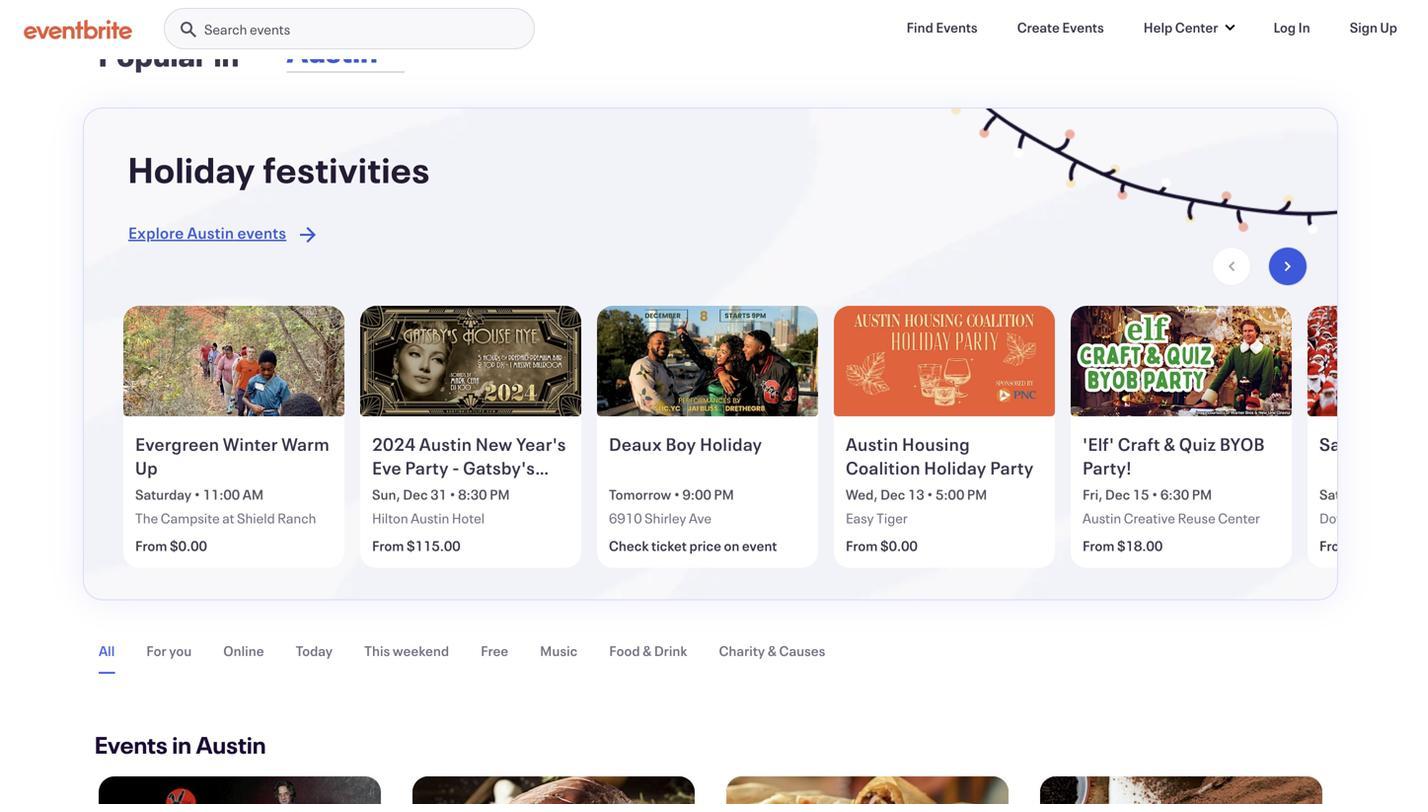Task type: vqa. For each thing, say whether or not it's contained in the screenshot.
Center to the top
yes



Task type: locate. For each thing, give the bounding box(es) containing it.
shield
[[237, 509, 275, 527]]

dec left "15"
[[1105, 485, 1130, 504]]

0 horizontal spatial up
[[135, 456, 158, 480]]

saturday
[[135, 485, 192, 504]]

None text field
[[281, 20, 646, 83]]

pm right 5:00
[[967, 485, 987, 504]]

holiday up explore austin events
[[128, 146, 256, 193]]

• left 11:00
[[194, 485, 200, 504]]

4 from from the left
[[1083, 537, 1115, 555]]

16
[[1375, 485, 1391, 504]]

free
[[481, 642, 508, 660]]

2024 austin new year's eve  party - gatsby's house link
[[372, 432, 574, 503]]

deaux boy holiday link
[[609, 432, 811, 481]]

food & drink
[[609, 642, 687, 660]]

holiday up 5:00
[[924, 456, 987, 480]]

pm
[[490, 485, 510, 504], [714, 485, 734, 504], [967, 485, 987, 504], [1192, 485, 1212, 504]]

in right popular
[[214, 35, 239, 74]]

up up saturday
[[135, 456, 158, 480]]

all
[[99, 642, 115, 660]]

this
[[364, 642, 390, 660]]

6 • from the left
[[1394, 485, 1400, 504]]

$0.00 inside evergreen winter warm up saturday • 11:00 am the campsite at shield ranch from $0.00
[[170, 537, 207, 555]]

4 • from the left
[[927, 485, 933, 504]]

sat,
[[1320, 485, 1345, 504]]

austin inside austin housing coalition holiday party wed, dec 13 •  5:00 pm easy tiger from $0.00
[[846, 432, 899, 456]]

events inside find events link
[[936, 18, 978, 37]]

2 from from the left
[[372, 537, 404, 555]]

evergreen
[[135, 432, 219, 456]]

1 vertical spatial in
[[172, 729, 192, 760]]

1 horizontal spatial party
[[990, 456, 1034, 480]]

& right food
[[643, 642, 652, 660]]

2 party from the left
[[990, 456, 1034, 480]]

1 horizontal spatial $0.00
[[880, 537, 918, 555]]

dec left "13"
[[880, 485, 905, 504]]

'elf' craft & quiz byob party! link
[[1083, 432, 1284, 481]]

pm up reuse
[[1192, 485, 1212, 504]]

causes
[[779, 642, 826, 660]]

• inside sun, dec 31 •  8:30 pm hilton austin hotel from $115.00
[[450, 485, 456, 504]]

5 • from the left
[[1152, 485, 1158, 504]]

1 $0.00 from the left
[[170, 537, 207, 555]]

the
[[135, 509, 158, 527]]

0 vertical spatial events
[[250, 20, 290, 38]]

dec
[[403, 485, 428, 504], [880, 485, 905, 504], [1105, 485, 1130, 504], [1347, 485, 1372, 504]]

hilton
[[372, 509, 408, 527]]

1 horizontal spatial in
[[214, 35, 239, 74]]

2 horizontal spatial &
[[1164, 432, 1176, 456]]

austin left new
[[419, 432, 472, 456]]

•
[[194, 485, 200, 504], [450, 485, 456, 504], [674, 485, 680, 504], [927, 485, 933, 504], [1152, 485, 1158, 504], [1394, 485, 1400, 504]]

austin housing coalition holiday party wed, dec 13 •  5:00 pm easy tiger from $0.00
[[846, 432, 1034, 555]]

hotel
[[452, 509, 485, 527]]

$0.00 inside austin housing coalition holiday party wed, dec 13 •  5:00 pm easy tiger from $0.00
[[880, 537, 918, 555]]

1 pm from the left
[[490, 485, 510, 504]]

music
[[540, 642, 578, 660]]

events right search
[[250, 20, 290, 38]]

you
[[169, 642, 192, 660]]

• right 31
[[450, 485, 456, 504]]

'elf'
[[1083, 432, 1115, 456]]

2 $0.00 from the left
[[880, 537, 918, 555]]

holiday right the boy
[[700, 432, 762, 456]]

events right the create
[[1062, 18, 1104, 37]]

price
[[689, 537, 721, 555]]

• inside austin housing coalition holiday party wed, dec 13 •  5:00 pm easy tiger from $0.00
[[927, 485, 933, 504]]

events down all button on the left of the page
[[95, 729, 168, 760]]

& left quiz
[[1164, 432, 1176, 456]]

austin inside sat, dec 16 •  12: downtown austin from $5.00
[[1387, 509, 1421, 527]]

1 • from the left
[[194, 485, 200, 504]]

austin up wed,
[[846, 432, 899, 456]]

dec inside 'elf' craft & quiz byob party! fri, dec 15 •  6:30 pm austin creative reuse center from $18.00
[[1105, 485, 1130, 504]]

dec left 16
[[1347, 485, 1372, 504]]

3 • from the left
[[674, 485, 680, 504]]

11:00
[[203, 485, 240, 504]]

5:00
[[936, 485, 965, 504]]

1 party from the left
[[405, 456, 449, 480]]

$0.00 for holiday
[[880, 537, 918, 555]]

log in link
[[1258, 8, 1326, 47]]

tiger
[[877, 509, 908, 527]]

ticket
[[651, 537, 687, 555]]

in
[[214, 35, 239, 74], [172, 729, 192, 760]]

party right housing
[[990, 456, 1034, 480]]

0 horizontal spatial in
[[172, 729, 192, 760]]

austin inside 'elf' craft & quiz byob party! fri, dec 15 •  6:30 pm austin creative reuse center from $18.00
[[1083, 509, 1121, 527]]

• right "13"
[[927, 485, 933, 504]]

1 from from the left
[[135, 537, 167, 555]]

in for popular
[[214, 35, 239, 74]]

0 horizontal spatial party
[[405, 456, 449, 480]]

1 horizontal spatial &
[[768, 642, 777, 660]]

4 pm from the left
[[1192, 485, 1212, 504]]

0 vertical spatial in
[[214, 35, 239, 74]]

housing
[[902, 432, 970, 456]]

center
[[1175, 18, 1218, 37], [1218, 509, 1260, 527]]

today button
[[296, 630, 333, 672]]

check
[[609, 537, 649, 555]]

3 dec from the left
[[1105, 485, 1130, 504]]

evergreen winter warm up primary image image
[[123, 306, 344, 416]]

warm
[[281, 432, 330, 456]]

pm right 9:00
[[714, 485, 734, 504]]

on
[[724, 537, 740, 555]]

center right reuse
[[1218, 509, 1260, 527]]

from down the
[[135, 537, 167, 555]]

events inside create events link
[[1062, 18, 1104, 37]]

deaux boy holiday
[[609, 432, 762, 456]]

events inside "button"
[[250, 20, 290, 38]]

2 horizontal spatial holiday
[[924, 456, 987, 480]]

4 dec from the left
[[1347, 485, 1372, 504]]

2 pm from the left
[[714, 485, 734, 504]]

create events link
[[1001, 8, 1120, 47]]

2 dec from the left
[[880, 485, 905, 504]]

event
[[742, 537, 777, 555]]

2 horizontal spatial events
[[1062, 18, 1104, 37]]

1 horizontal spatial events
[[936, 18, 978, 37]]

help center
[[1144, 18, 1218, 37]]

from left $18.00
[[1083, 537, 1115, 555]]

9:00
[[683, 485, 711, 504]]

in down you
[[172, 729, 192, 760]]

2 • from the left
[[450, 485, 456, 504]]

1 dec from the left
[[403, 485, 428, 504]]

2024 austin new year's eve  party - gatsby's house primary image image
[[360, 306, 581, 416]]

0 vertical spatial up
[[1380, 18, 1398, 37]]

dec left 31
[[403, 485, 428, 504]]

• right "15"
[[1152, 485, 1158, 504]]

party left -
[[405, 456, 449, 480]]

help
[[1144, 18, 1173, 37]]

from inside 'elf' craft & quiz byob party! fri, dec 15 •  6:30 pm austin creative reuse center from $18.00
[[1083, 537, 1115, 555]]

online
[[223, 642, 264, 660]]

& right charity
[[768, 642, 777, 660]]

festivities
[[263, 146, 430, 193]]

am
[[243, 485, 264, 504]]

up right sign
[[1380, 18, 1398, 37]]

campsite
[[161, 509, 220, 527]]

1 vertical spatial center
[[1218, 509, 1260, 527]]

eventbrite image
[[24, 20, 132, 39]]

0 horizontal spatial &
[[643, 642, 652, 660]]

0 horizontal spatial $0.00
[[170, 537, 207, 555]]

6910
[[609, 509, 642, 527]]

in
[[1299, 18, 1310, 37]]

events left arrow right chunky_svg image
[[237, 222, 286, 243]]

events right find
[[936, 18, 978, 37]]

arrow right chunky_svg image
[[296, 223, 320, 247]]

$0.00 down tiger
[[880, 537, 918, 555]]

from down easy
[[846, 537, 878, 555]]

craft
[[1118, 432, 1160, 456]]

5 from from the left
[[1320, 537, 1352, 555]]

pm inside 'elf' craft & quiz byob party! fri, dec 15 •  6:30 pm austin creative reuse center from $18.00
[[1192, 485, 1212, 504]]

0 vertical spatial center
[[1175, 18, 1218, 37]]

from
[[135, 537, 167, 555], [372, 537, 404, 555], [846, 537, 878, 555], [1083, 537, 1115, 555], [1320, 537, 1352, 555]]

from down downtown
[[1320, 537, 1352, 555]]

fri,
[[1083, 485, 1103, 504]]

austin down online
[[196, 729, 266, 760]]

find events link
[[891, 8, 994, 47]]

center inside 'elf' craft & quiz byob party! fri, dec 15 •  6:30 pm austin creative reuse center from $18.00
[[1218, 509, 1260, 527]]

music button
[[540, 630, 578, 672]]

0 horizontal spatial events
[[95, 729, 168, 760]]

in for events
[[172, 729, 192, 760]]

for
[[146, 642, 166, 660]]

tomorrow • 9:00 pm 6910 shirley ave check ticket price on event
[[609, 485, 777, 555]]

austin inside sun, dec 31 •  8:30 pm hilton austin hotel from $115.00
[[411, 509, 449, 527]]

gatsby's
[[463, 456, 535, 480]]

events for find events
[[936, 18, 978, 37]]

austin down 12:
[[1387, 509, 1421, 527]]

year's
[[516, 432, 566, 456]]

'elf' craft & quiz byob party! fri, dec 15 •  6:30 pm austin creative reuse center from $18.00
[[1083, 432, 1265, 555]]

• right 16
[[1394, 485, 1400, 504]]

1 vertical spatial up
[[135, 456, 158, 480]]

1 horizontal spatial up
[[1380, 18, 1398, 37]]

pm down gatsby's
[[490, 485, 510, 504]]

santacon au link
[[1320, 432, 1421, 481]]

dec inside austin housing coalition holiday party wed, dec 13 •  5:00 pm easy tiger from $0.00
[[880, 485, 905, 504]]

this weekend
[[364, 642, 449, 660]]

center right help
[[1175, 18, 1218, 37]]

find events
[[907, 18, 978, 37]]

• inside tomorrow • 9:00 pm 6910 shirley ave check ticket price on event
[[674, 485, 680, 504]]

up
[[1380, 18, 1398, 37], [135, 456, 158, 480]]

3 pm from the left
[[967, 485, 987, 504]]

free button
[[481, 630, 508, 672]]

• left 9:00
[[674, 485, 680, 504]]

holiday
[[128, 146, 256, 193], [700, 432, 762, 456], [924, 456, 987, 480]]

from inside sat, dec 16 •  12: downtown austin from $5.00
[[1320, 537, 1352, 555]]

austin
[[187, 222, 234, 243], [419, 432, 472, 456], [846, 432, 899, 456], [411, 509, 449, 527], [1083, 509, 1121, 527], [1387, 509, 1421, 527], [196, 729, 266, 760]]

popular in
[[99, 35, 239, 74]]

austin down 31
[[411, 509, 449, 527]]

holiday inside austin housing coalition holiday party wed, dec 13 •  5:00 pm easy tiger from $0.00
[[924, 456, 987, 480]]

1 horizontal spatial holiday
[[700, 432, 762, 456]]

up inside "link"
[[1380, 18, 1398, 37]]

$0.00 down campsite
[[170, 537, 207, 555]]

party inside 2024 austin new year's eve  party - gatsby's house
[[405, 456, 449, 480]]

pm inside austin housing coalition holiday party wed, dec 13 •  5:00 pm easy tiger from $0.00
[[967, 485, 987, 504]]

from down 'hilton'
[[372, 537, 404, 555]]

charity & causes
[[719, 642, 826, 660]]

3 from from the left
[[846, 537, 878, 555]]

austin down fri,
[[1083, 509, 1121, 527]]

deaux
[[609, 432, 662, 456]]



Task type: describe. For each thing, give the bounding box(es) containing it.
events for create events
[[1062, 18, 1104, 37]]

log in
[[1274, 18, 1310, 37]]

easy
[[846, 509, 874, 527]]

austin right explore
[[187, 222, 234, 243]]

-
[[452, 456, 460, 480]]

charity
[[719, 642, 765, 660]]

popular
[[99, 35, 208, 74]]

charity & causes button
[[719, 630, 826, 672]]

from inside sun, dec 31 •  8:30 pm hilton austin hotel from $115.00
[[372, 537, 404, 555]]

search events
[[204, 20, 290, 38]]

• inside evergreen winter warm up saturday • 11:00 am the campsite at shield ranch from $0.00
[[194, 485, 200, 504]]

holiday inside "link"
[[700, 432, 762, 456]]

$115.00
[[407, 537, 461, 555]]

food & drink button
[[609, 630, 687, 672]]

eve
[[372, 456, 402, 480]]

search
[[204, 20, 247, 38]]

events in austin
[[95, 729, 266, 760]]

sign
[[1350, 18, 1378, 37]]

12:
[[1402, 485, 1421, 504]]

quiz
[[1179, 432, 1216, 456]]

from inside evergreen winter warm up saturday • 11:00 am the campsite at shield ranch from $0.00
[[135, 537, 167, 555]]

austin inside 2024 austin new year's eve  party - gatsby's house
[[419, 432, 472, 456]]

creative
[[1124, 509, 1175, 527]]

8:30
[[458, 485, 487, 504]]

$0.00 for up
[[170, 537, 207, 555]]

dec inside sat, dec 16 •  12: downtown austin from $5.00
[[1347, 485, 1372, 504]]

• inside sat, dec 16 •  12: downtown austin from $5.00
[[1394, 485, 1400, 504]]

pm inside sun, dec 31 •  8:30 pm hilton austin hotel from $115.00
[[490, 485, 510, 504]]

search events button
[[164, 8, 535, 50]]

13
[[908, 485, 925, 504]]

party!
[[1083, 456, 1132, 480]]

create
[[1017, 18, 1060, 37]]

2024
[[372, 432, 416, 456]]

downtown
[[1320, 509, 1385, 527]]

sun, dec 31 •  8:30 pm hilton austin hotel from $115.00
[[372, 485, 510, 555]]

santacon au
[[1320, 432, 1421, 456]]

today
[[296, 642, 333, 660]]

coalition
[[846, 456, 921, 480]]

up inside evergreen winter warm up saturday • 11:00 am the campsite at shield ranch from $0.00
[[135, 456, 158, 480]]

austin housing coalition holiday party primary image image
[[834, 306, 1055, 416]]

this weekend button
[[364, 630, 449, 672]]

• inside 'elf' craft & quiz byob party! fri, dec 15 •  6:30 pm austin creative reuse center from $18.00
[[1152, 485, 1158, 504]]

evergreen winter warm up link
[[135, 432, 337, 481]]

& for food & drink
[[643, 642, 652, 660]]

reuse
[[1178, 509, 1216, 527]]

log
[[1274, 18, 1296, 37]]

holiday festivities
[[128, 146, 430, 193]]

'elf' craft & quiz byob party! primary image image
[[1071, 306, 1292, 416]]

weekend
[[393, 642, 449, 660]]

15
[[1133, 485, 1149, 504]]

& for charity & causes
[[768, 642, 777, 660]]

1 vertical spatial events
[[237, 222, 286, 243]]

all button
[[99, 630, 115, 674]]

$18.00
[[1117, 537, 1163, 555]]

party inside austin housing coalition holiday party wed, dec 13 •  5:00 pm easy tiger from $0.00
[[990, 456, 1034, 480]]

2024 austin new year's eve  party - gatsby's house
[[372, 432, 566, 503]]

6:30
[[1161, 485, 1189, 504]]

food
[[609, 642, 640, 660]]

tomorrow
[[609, 485, 671, 504]]

byob
[[1220, 432, 1265, 456]]

dec inside sun, dec 31 •  8:30 pm hilton austin hotel from $115.00
[[403, 485, 428, 504]]

0 horizontal spatial holiday
[[128, 146, 256, 193]]

31
[[430, 485, 447, 504]]

$5.00
[[1354, 537, 1392, 555]]

winter
[[223, 432, 278, 456]]

& inside 'elf' craft & quiz byob party! fri, dec 15 •  6:30 pm austin creative reuse center from $18.00
[[1164, 432, 1176, 456]]

sat, dec 16 •  12: downtown austin from $5.00
[[1320, 485, 1421, 555]]

find
[[907, 18, 933, 37]]

explore austin events
[[128, 222, 286, 243]]

drink
[[654, 642, 687, 660]]

at
[[222, 509, 234, 527]]

santacon
[[1320, 432, 1401, 456]]

house
[[372, 480, 425, 503]]

pm inside tomorrow • 9:00 pm 6910 shirley ave check ticket price on event
[[714, 485, 734, 504]]

deaux boy holiday primary image image
[[597, 306, 818, 416]]

sign up
[[1350, 18, 1398, 37]]

shirley
[[645, 509, 686, 527]]

for you
[[146, 642, 192, 660]]

from inside austin housing coalition holiday party wed, dec 13 •  5:00 pm easy tiger from $0.00
[[846, 537, 878, 555]]

ranch
[[278, 509, 316, 527]]

ave
[[689, 509, 712, 527]]

boy
[[666, 432, 696, 456]]

explore
[[128, 222, 184, 243]]

evergreen winter warm up saturday • 11:00 am the campsite at shield ranch from $0.00
[[135, 432, 330, 555]]



